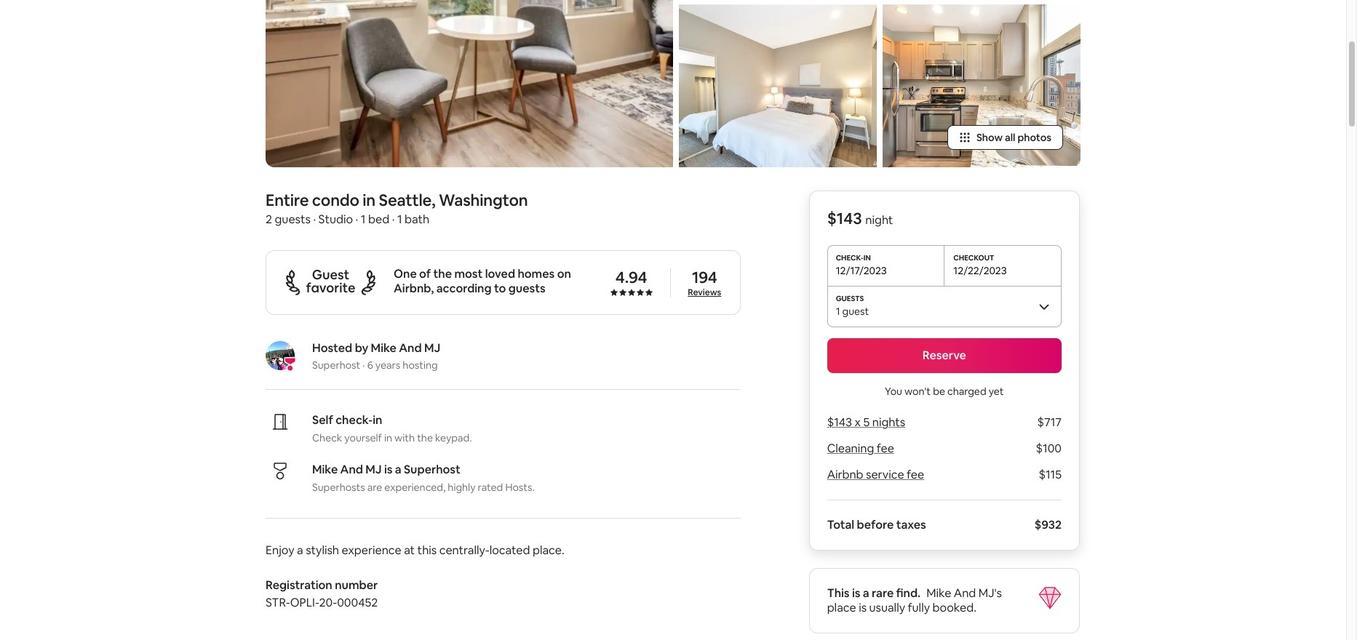 Task type: describe. For each thing, give the bounding box(es) containing it.
check
[[312, 432, 342, 445]]

$100
[[1036, 441, 1062, 456]]

superhosts
[[312, 481, 365, 494]]

20-
[[319, 595, 337, 611]]

entire condo in seattle, washington 2 guests · studio · 1 bed · 1 bath
[[266, 190, 528, 227]]

usually
[[869, 600, 905, 616]]

find.
[[896, 586, 921, 601]]

place.
[[533, 543, 565, 558]]

hosting
[[403, 359, 438, 372]]

enjoy
[[266, 543, 294, 558]]

total
[[827, 517, 855, 533]]

you
[[885, 385, 902, 398]]

all
[[1005, 131, 1016, 144]]

guest
[[842, 305, 869, 318]]

one of the most loved homes on airbnb, according to guests
[[394, 266, 571, 296]]

favorite
[[306, 279, 356, 296]]

rated
[[478, 481, 503, 494]]

fully
[[908, 600, 930, 616]]

charged
[[948, 385, 987, 398]]

2
[[266, 212, 272, 227]]

· left 'studio'
[[313, 212, 316, 227]]

yourself
[[344, 432, 382, 445]]

1 inside popup button
[[836, 305, 840, 318]]

yet
[[989, 385, 1004, 398]]

12/17/2023
[[836, 264, 887, 277]]

airbnb service fee
[[827, 467, 925, 483]]

bath
[[405, 212, 429, 227]]

show all photos
[[977, 131, 1052, 144]]

in for condo
[[363, 190, 376, 210]]

· right 'studio'
[[356, 212, 358, 227]]

000452
[[337, 595, 378, 611]]

2 horizontal spatial a
[[863, 586, 870, 601]]

mj inside hosted by mike and mj superhost · 6 years hosting
[[424, 341, 440, 356]]

centrally-
[[439, 543, 490, 558]]

condo
[[312, 190, 359, 210]]

bed
[[368, 212, 390, 227]]

service
[[866, 467, 904, 483]]

reserve button
[[827, 338, 1062, 373]]

this
[[827, 586, 850, 601]]

welcombe seattle downtown image 3 image
[[679, 4, 877, 167]]

mike for is
[[312, 462, 338, 477]]

check-
[[336, 413, 373, 428]]

and inside hosted by mike and mj superhost · 6 years hosting
[[399, 341, 422, 356]]

keypad.
[[435, 432, 472, 445]]

mike and mj is a superhost superhosts are experienced, highly rated hosts.
[[312, 462, 535, 494]]

$115
[[1039, 467, 1062, 483]]

years
[[375, 359, 401, 372]]

washington
[[439, 190, 528, 210]]

a inside mike and mj is a superhost superhosts are experienced, highly rated hosts.
[[395, 462, 402, 477]]

one
[[394, 266, 417, 282]]

won't
[[905, 385, 931, 398]]

hosted
[[312, 341, 352, 356]]

studio
[[319, 212, 353, 227]]

entire
[[266, 190, 309, 210]]

airbnb,
[[394, 281, 434, 296]]

airbnb service fee button
[[827, 467, 925, 483]]

mike for place
[[927, 586, 952, 601]]

guests inside entire condo in seattle, washington 2 guests · studio · 1 bed · 1 bath
[[275, 212, 311, 227]]

self check-in check yourself in with the keypad.
[[312, 413, 472, 445]]

is inside mike and mj is a superhost superhosts are experienced, highly rated hosts.
[[384, 462, 393, 477]]

at
[[404, 543, 415, 558]]

1 guest button
[[827, 286, 1062, 327]]

mike and mj's place is usually fully booked.
[[827, 586, 1002, 616]]

is inside 'mike and mj's place is usually fully booked.'
[[859, 600, 867, 616]]

1 guest
[[836, 305, 869, 318]]

cleaning
[[827, 441, 874, 456]]

reserve
[[923, 348, 967, 363]]

this
[[417, 543, 437, 558]]

$143 for $143 night
[[827, 208, 862, 229]]

airbnb
[[827, 467, 864, 483]]

superhost for hosted by mike and mj
[[312, 359, 360, 372]]



Task type: vqa. For each thing, say whether or not it's contained in the screenshot.
Airbnb Service Fee button
yes



Task type: locate. For each thing, give the bounding box(es) containing it.
place
[[827, 600, 856, 616]]

1 vertical spatial in
[[373, 413, 382, 428]]

mj up are in the bottom of the page
[[366, 462, 382, 477]]

welcombe seattle downtown image 1 image
[[266, 0, 673, 167]]

you won't be charged yet
[[885, 385, 1004, 398]]

mike
[[371, 341, 397, 356], [312, 462, 338, 477], [927, 586, 952, 601]]

0 vertical spatial guests
[[275, 212, 311, 227]]

2 vertical spatial in
[[384, 432, 392, 445]]

registration number str-opli-20-000452
[[266, 578, 378, 611]]

mike inside 'mike and mj's place is usually fully booked.'
[[927, 586, 952, 601]]

guest
[[312, 266, 350, 283]]

and left mj's at the right of the page
[[954, 586, 976, 601]]

6
[[367, 359, 373, 372]]

reviews
[[688, 286, 722, 298]]

booked.
[[933, 600, 977, 616]]

fee up the service
[[877, 441, 894, 456]]

1 vertical spatial a
[[297, 543, 303, 558]]

fee
[[877, 441, 894, 456], [907, 467, 925, 483]]

$143 x 5 nights
[[827, 415, 906, 430]]

and up hosting
[[399, 341, 422, 356]]

$143 left night
[[827, 208, 862, 229]]

1 horizontal spatial the
[[433, 266, 452, 282]]

mj inside mike and mj is a superhost superhosts are experienced, highly rated hosts.
[[366, 462, 382, 477]]

1 horizontal spatial and
[[399, 341, 422, 356]]

1 vertical spatial mj
[[366, 462, 382, 477]]

0 vertical spatial mj
[[424, 341, 440, 356]]

1 horizontal spatial 1
[[397, 212, 402, 227]]

enjoy a stylish experience at this centrally-located place.
[[266, 543, 565, 558]]

hosts.
[[505, 481, 535, 494]]

and inside 'mike and mj's place is usually fully booked.'
[[954, 586, 976, 601]]

are
[[367, 481, 382, 494]]

a right enjoy
[[297, 543, 303, 558]]

1 vertical spatial superhost
[[404, 462, 461, 477]]

the
[[433, 266, 452, 282], [417, 432, 433, 445]]

superhost inside hosted by mike and mj superhost · 6 years hosting
[[312, 359, 360, 372]]

experience
[[342, 543, 402, 558]]

in for check-
[[373, 413, 382, 428]]

superhost down hosted at left
[[312, 359, 360, 372]]

$143 x 5 nights button
[[827, 415, 906, 430]]

welcombe seattle downtown image 5 image
[[883, 4, 1081, 167]]

is right the this
[[852, 586, 861, 601]]

0 vertical spatial the
[[433, 266, 452, 282]]

0 horizontal spatial mj
[[366, 462, 382, 477]]

1 vertical spatial the
[[417, 432, 433, 445]]

the right of
[[433, 266, 452, 282]]

mj up hosting
[[424, 341, 440, 356]]

$143 left x
[[827, 415, 852, 430]]

$143 for $143 x 5 nights
[[827, 415, 852, 430]]

homes
[[518, 266, 555, 282]]

is right "place" at right bottom
[[859, 600, 867, 616]]

in inside entire condo in seattle, washington 2 guests · studio · 1 bed · 1 bath
[[363, 190, 376, 210]]

and for is
[[340, 462, 363, 477]]

1 horizontal spatial a
[[395, 462, 402, 477]]

most
[[454, 266, 483, 282]]

0 horizontal spatial guests
[[275, 212, 311, 227]]

a left rare
[[863, 586, 870, 601]]

· left 6
[[363, 359, 365, 372]]

in left with on the bottom
[[384, 432, 392, 445]]

$143
[[827, 208, 862, 229], [827, 415, 852, 430]]

0 horizontal spatial a
[[297, 543, 303, 558]]

x
[[855, 415, 861, 430]]

mike inside hosted by mike and mj superhost · 6 years hosting
[[371, 341, 397, 356]]

and for place
[[954, 586, 976, 601]]

1 horizontal spatial guests
[[509, 281, 546, 296]]

and inside mike and mj is a superhost superhosts are experienced, highly rated hosts.
[[340, 462, 363, 477]]

in up bed
[[363, 190, 376, 210]]

show
[[977, 131, 1003, 144]]

loved
[[485, 266, 515, 282]]

is
[[384, 462, 393, 477], [852, 586, 861, 601], [859, 600, 867, 616]]

0 vertical spatial fee
[[877, 441, 894, 456]]

5
[[864, 415, 870, 430]]

the right with on the bottom
[[417, 432, 433, 445]]

1 vertical spatial fee
[[907, 467, 925, 483]]

0 horizontal spatial fee
[[877, 441, 894, 456]]

2 vertical spatial mike
[[927, 586, 952, 601]]

· inside hosted by mike and mj superhost · 6 years hosting
[[363, 359, 365, 372]]

highly
[[448, 481, 476, 494]]

and up superhosts
[[340, 462, 363, 477]]

guests inside "one of the most loved homes on airbnb, according to guests"
[[509, 281, 546, 296]]

$717
[[1037, 415, 1062, 430]]

host profile picture image
[[266, 341, 295, 370]]

cleaning fee
[[827, 441, 894, 456]]

located
[[490, 543, 530, 558]]

in
[[363, 190, 376, 210], [373, 413, 382, 428], [384, 432, 392, 445]]

0 vertical spatial mike
[[371, 341, 397, 356]]

guest favorite
[[306, 266, 356, 296]]

1 horizontal spatial superhost
[[404, 462, 461, 477]]

1 horizontal spatial mike
[[371, 341, 397, 356]]

fee right the service
[[907, 467, 925, 483]]

a
[[395, 462, 402, 477], [297, 543, 303, 558], [863, 586, 870, 601]]

· right bed
[[392, 212, 395, 227]]

1 vertical spatial guests
[[509, 281, 546, 296]]

superhost for mike and mj is a superhost
[[404, 462, 461, 477]]

in up yourself
[[373, 413, 382, 428]]

the inside self check-in check yourself in with the keypad.
[[417, 432, 433, 445]]

cleaning fee button
[[827, 441, 894, 456]]

12/22/2023
[[954, 264, 1007, 277]]

taxes
[[896, 517, 926, 533]]

194 reviews
[[688, 267, 722, 298]]

self
[[312, 413, 333, 428]]

1 vertical spatial $143
[[827, 415, 852, 430]]

according
[[436, 281, 492, 296]]

superhost inside mike and mj is a superhost superhosts are experienced, highly rated hosts.
[[404, 462, 461, 477]]

0 vertical spatial in
[[363, 190, 376, 210]]

2 horizontal spatial 1
[[836, 305, 840, 318]]

mike up years on the left bottom
[[371, 341, 397, 356]]

registration
[[266, 578, 332, 593]]

2 $143 from the top
[[827, 415, 852, 430]]

0 horizontal spatial the
[[417, 432, 433, 445]]

1 vertical spatial and
[[340, 462, 363, 477]]

0 horizontal spatial superhost
[[312, 359, 360, 372]]

this is a rare find.
[[827, 586, 921, 601]]

0 horizontal spatial 1
[[361, 212, 366, 227]]

2 horizontal spatial and
[[954, 586, 976, 601]]

on
[[557, 266, 571, 282]]

4.94
[[616, 267, 647, 287]]

the inside "one of the most loved homes on airbnb, according to guests"
[[433, 266, 452, 282]]

2 vertical spatial a
[[863, 586, 870, 601]]

mike up superhosts
[[312, 462, 338, 477]]

0 vertical spatial superhost
[[312, 359, 360, 372]]

show all photos button
[[948, 125, 1063, 150]]

a up experienced, at the left bottom of the page
[[395, 462, 402, 477]]

nights
[[872, 415, 906, 430]]

hosted by mike and mj superhost · 6 years hosting
[[312, 341, 440, 372]]

photos
[[1018, 131, 1052, 144]]

number
[[335, 578, 378, 593]]

0 vertical spatial $143
[[827, 208, 862, 229]]

1 left guest
[[836, 305, 840, 318]]

be
[[933, 385, 945, 398]]

of
[[419, 266, 431, 282]]

0 horizontal spatial and
[[340, 462, 363, 477]]

mj's
[[979, 586, 1002, 601]]

seattle,
[[379, 190, 436, 210]]

194
[[692, 267, 717, 287]]

guests right to
[[509, 281, 546, 296]]

total before taxes
[[827, 517, 926, 533]]

2 horizontal spatial mike
[[927, 586, 952, 601]]

mike right find.
[[927, 586, 952, 601]]

1 left bed
[[361, 212, 366, 227]]

$932
[[1035, 517, 1062, 533]]

superhost up experienced, at the left bottom of the page
[[404, 462, 461, 477]]

guests down entire
[[275, 212, 311, 227]]

1 left bath
[[397, 212, 402, 227]]

is up experienced, at the left bottom of the page
[[384, 462, 393, 477]]

by
[[355, 341, 368, 356]]

0 vertical spatial a
[[395, 462, 402, 477]]

to
[[494, 281, 506, 296]]

experienced,
[[385, 481, 446, 494]]

0 vertical spatial and
[[399, 341, 422, 356]]

2 vertical spatial and
[[954, 586, 976, 601]]

$143 night
[[827, 208, 893, 229]]

1
[[361, 212, 366, 227], [397, 212, 402, 227], [836, 305, 840, 318]]

0 horizontal spatial mike
[[312, 462, 338, 477]]

before
[[857, 517, 894, 533]]

mike inside mike and mj is a superhost superhosts are experienced, highly rated hosts.
[[312, 462, 338, 477]]

1 horizontal spatial fee
[[907, 467, 925, 483]]

str-
[[266, 595, 290, 611]]

1 $143 from the top
[[827, 208, 862, 229]]

1 horizontal spatial mj
[[424, 341, 440, 356]]

with
[[395, 432, 415, 445]]

stylish
[[306, 543, 339, 558]]

night
[[866, 213, 893, 228]]

opli-
[[290, 595, 319, 611]]

1 vertical spatial mike
[[312, 462, 338, 477]]



